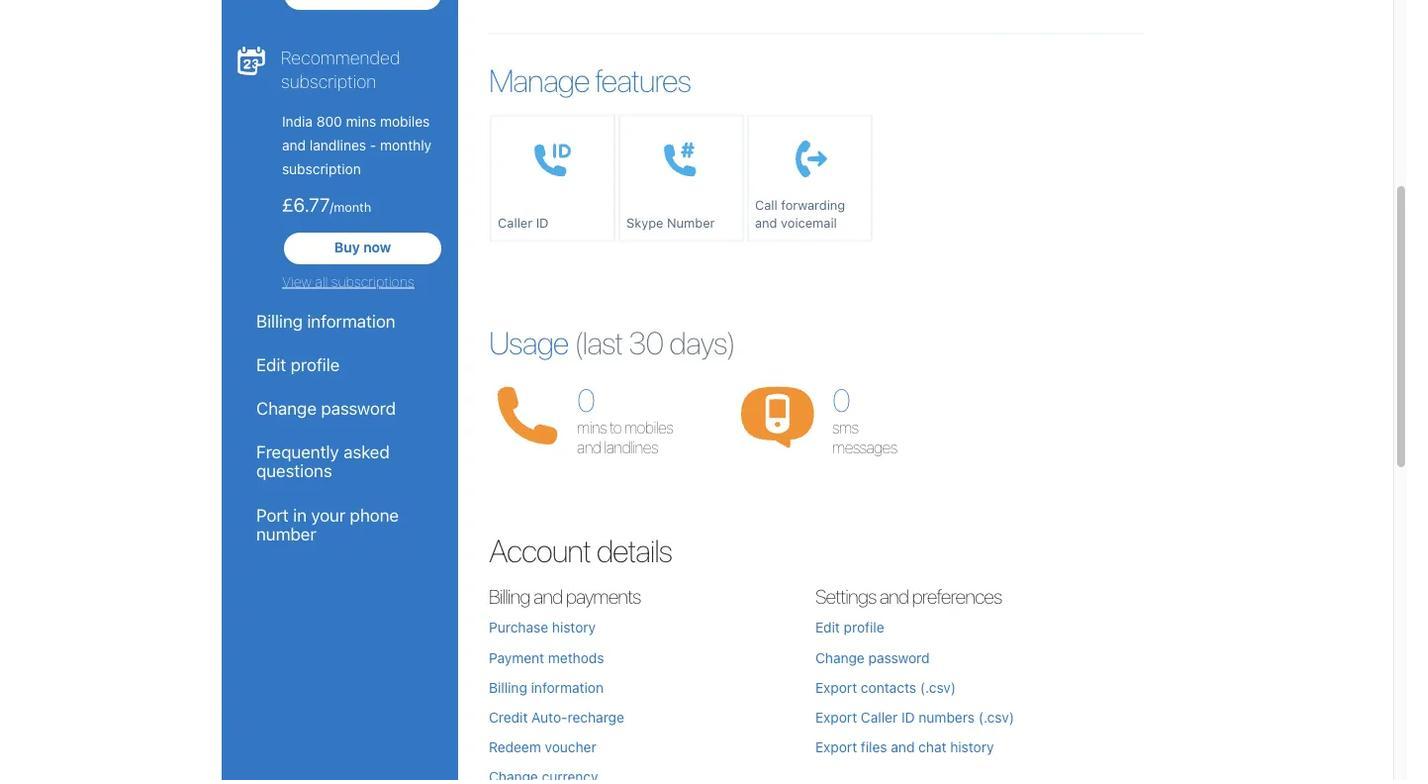 Task type: locate. For each thing, give the bounding box(es) containing it.
2 vertical spatial billing
[[489, 680, 527, 696]]

0 horizontal spatial password
[[321, 398, 396, 419]]

export for export files and chat history
[[816, 739, 857, 756]]

payments
[[566, 585, 641, 608]]

1 vertical spatial password
[[869, 650, 930, 666]]

edit
[[256, 354, 286, 375], [816, 620, 840, 636]]

(.csv) up numbers
[[920, 680, 956, 696]]

edit profile inside settings and preferences "element"
[[816, 620, 885, 636]]

1 horizontal spatial mins
[[577, 419, 607, 437]]

1 horizontal spatial landlines
[[604, 438, 658, 457]]

buy
[[335, 240, 360, 256]]

1 vertical spatial profile
[[844, 620, 885, 636]]

billing
[[256, 311, 303, 331], [489, 585, 530, 608], [489, 680, 527, 696]]

1 vertical spatial change password
[[816, 650, 930, 666]]

password
[[321, 398, 396, 419], [869, 650, 930, 666]]

credit
[[489, 710, 528, 726]]

0 horizontal spatial edit profile
[[256, 354, 340, 375]]

edit profile link down view all subscriptions
[[256, 354, 424, 375]]

1 vertical spatial billing
[[489, 585, 530, 608]]

voucher
[[545, 739, 597, 756]]

3 export from the top
[[816, 739, 857, 756]]

mobiles for 0
[[625, 419, 673, 437]]

0 vertical spatial edit
[[256, 354, 286, 375]]

2 export from the top
[[816, 710, 857, 726]]

change password link up asked at the bottom left of page
[[256, 398, 424, 419]]

edit for the top edit profile link
[[256, 354, 286, 375]]

in
[[293, 505, 307, 525]]

profile down all
[[291, 354, 340, 375]]

edit profile link down "settings"
[[816, 620, 885, 636]]

1 vertical spatial landlines
[[604, 438, 658, 457]]

(.csv) right numbers
[[979, 710, 1015, 726]]

billing for the leftmost billing information link
[[256, 311, 303, 331]]

information down methods
[[531, 680, 604, 696]]

0 vertical spatial (.csv)
[[920, 680, 956, 696]]

0 horizontal spatial edit
[[256, 354, 286, 375]]

profile down "settings"
[[844, 620, 885, 636]]

0 horizontal spatial edit profile link
[[256, 354, 424, 375]]

billing information down payment methods
[[489, 680, 604, 696]]

1 horizontal spatial edit profile
[[816, 620, 885, 636]]

1 vertical spatial change
[[816, 650, 865, 666]]

edit profile
[[256, 354, 340, 375], [816, 620, 885, 636]]

1 horizontal spatial id
[[902, 710, 915, 726]]

change password up export contacts (.csv) link
[[816, 650, 930, 666]]

billing information
[[256, 311, 396, 331], [489, 680, 604, 696]]

and
[[282, 138, 306, 154], [755, 215, 778, 230], [577, 438, 601, 457], [533, 585, 563, 608], [880, 585, 909, 608], [891, 739, 915, 756]]

edit profile down "settings"
[[816, 620, 885, 636]]

credit auto-recharge
[[489, 710, 625, 726]]

1 horizontal spatial 0
[[833, 381, 850, 419]]

1 export from the top
[[816, 680, 857, 696]]

recharge
[[568, 710, 625, 726]]

edit down "settings"
[[816, 620, 840, 636]]

mobiles
[[380, 114, 430, 130], [625, 419, 673, 437]]

change password up frequently
[[256, 398, 396, 419]]

1 vertical spatial mins
[[577, 419, 607, 437]]

details
[[597, 532, 672, 569]]

1 horizontal spatial history
[[951, 739, 994, 756]]

1 vertical spatial subscription
[[282, 161, 361, 178]]

1 vertical spatial edit profile link
[[816, 620, 885, 636]]

credit auto-recharge link
[[489, 710, 625, 726]]

1 horizontal spatial password
[[869, 650, 930, 666]]

billing information inside billing and payments element
[[489, 680, 604, 696]]

mobiles inside 0 mins to mobiles and landlines
[[625, 419, 673, 437]]

password for change password link to the bottom
[[869, 650, 930, 666]]

0 vertical spatial password
[[321, 398, 396, 419]]

export left the files
[[816, 739, 857, 756]]

1 horizontal spatial profile
[[844, 620, 885, 636]]

1 horizontal spatial information
[[531, 680, 604, 696]]

1 vertical spatial edit
[[816, 620, 840, 636]]

1 horizontal spatial billing information
[[489, 680, 604, 696]]

landlines down 800
[[310, 138, 366, 154]]

0 vertical spatial billing information link
[[256, 311, 424, 331]]

0 horizontal spatial 0
[[577, 381, 594, 419]]

edit inside settings and preferences "element"
[[816, 620, 840, 636]]

1 horizontal spatial change password link
[[816, 650, 930, 666]]

1 vertical spatial id
[[902, 710, 915, 726]]

skype
[[627, 215, 664, 230]]

mins left to
[[577, 419, 607, 437]]

0 horizontal spatial mobiles
[[380, 114, 430, 130]]

landlines inside 0 mins to mobiles and landlines
[[604, 438, 658, 457]]

sms
[[833, 419, 859, 437]]

number
[[256, 524, 316, 544]]

0 vertical spatial caller
[[498, 215, 533, 230]]

1 horizontal spatial mobiles
[[625, 419, 673, 437]]

1 vertical spatial edit profile
[[816, 620, 885, 636]]

account details
[[489, 532, 672, 569]]

0 vertical spatial billing information
[[256, 311, 396, 331]]

profile
[[291, 354, 340, 375], [844, 620, 885, 636]]

password inside settings and preferences "element"
[[869, 650, 930, 666]]

call
[[755, 197, 778, 212]]

export left contacts
[[816, 680, 857, 696]]

1 horizontal spatial caller
[[861, 710, 898, 726]]

change up frequently
[[256, 398, 317, 419]]

0 horizontal spatial id
[[536, 215, 549, 230]]

all
[[315, 274, 328, 290]]

now
[[364, 240, 391, 256]]

id inside settings and preferences "element"
[[902, 710, 915, 726]]

view all subscriptions
[[282, 274, 414, 290]]

0 horizontal spatial mins
[[346, 114, 376, 130]]

0 vertical spatial information
[[307, 311, 396, 331]]

password up contacts
[[869, 650, 930, 666]]

export contacts (.csv)
[[816, 680, 956, 696]]

landlines
[[310, 138, 366, 154], [604, 438, 658, 457]]

mobiles inside india 800 mins mobiles and landlines - monthly subscription
[[380, 114, 430, 130]]

change inside settings and preferences "element"
[[816, 650, 865, 666]]

and inside 0 mins to mobiles and landlines
[[577, 438, 601, 457]]

usage link
[[489, 323, 568, 361]]

1 horizontal spatial change password
[[816, 650, 930, 666]]

subscription down recommended
[[281, 71, 376, 92]]

subscriptions
[[331, 274, 414, 290]]

mobiles up monthly
[[380, 114, 430, 130]]

0 for 0 sms messages
[[833, 381, 850, 419]]

0 horizontal spatial history
[[552, 620, 596, 636]]

auto-
[[532, 710, 568, 726]]

export
[[816, 680, 857, 696], [816, 710, 857, 726], [816, 739, 857, 756]]

0 vertical spatial export
[[816, 680, 857, 696]]

change password link
[[256, 398, 424, 419], [816, 650, 930, 666]]

0 horizontal spatial information
[[307, 311, 396, 331]]

information down view all subscriptions
[[307, 311, 396, 331]]

landlines down to
[[604, 438, 658, 457]]

1 vertical spatial history
[[951, 739, 994, 756]]

1 vertical spatial billing information
[[489, 680, 604, 696]]

0 vertical spatial profile
[[291, 354, 340, 375]]

1 vertical spatial export
[[816, 710, 857, 726]]

billing up purchase
[[489, 585, 530, 608]]

0 up sms
[[833, 381, 850, 419]]

numbers
[[919, 710, 975, 726]]

1 vertical spatial caller
[[861, 710, 898, 726]]

-
[[370, 138, 376, 154]]

edit for the right edit profile link
[[816, 620, 840, 636]]

0 inside 0 mins to mobiles and landlines
[[577, 381, 594, 419]]

mins up -
[[346, 114, 376, 130]]

0 horizontal spatial caller
[[498, 215, 533, 230]]

0 vertical spatial change password link
[[256, 398, 424, 419]]

0 vertical spatial billing
[[256, 311, 303, 331]]

billing information link down view all subscriptions
[[256, 311, 424, 331]]

export files and chat history
[[816, 739, 994, 756]]

0 inside 0 sms messages
[[833, 381, 850, 419]]

change up export contacts (.csv) link
[[816, 650, 865, 666]]

contacts
[[861, 680, 917, 696]]

2 0 from the left
[[833, 381, 850, 419]]

0 vertical spatial id
[[536, 215, 549, 230]]

subscription
[[281, 71, 376, 92], [282, 161, 361, 178]]

password for the left change password link
[[321, 398, 396, 419]]

change
[[256, 398, 317, 419], [816, 650, 865, 666]]

billing up credit
[[489, 680, 527, 696]]

history up methods
[[552, 620, 596, 636]]

0 down (last
[[577, 381, 594, 419]]

subscription up £6.77 /month
[[282, 161, 361, 178]]

2 vertical spatial export
[[816, 739, 857, 756]]

call forwarding and voicemail
[[755, 197, 846, 230]]

port in your phone number
[[256, 505, 399, 544]]

view
[[282, 274, 312, 290]]

0 vertical spatial edit profile link
[[256, 354, 424, 375]]

1 0 from the left
[[577, 381, 594, 419]]

0 vertical spatial landlines
[[310, 138, 366, 154]]

export caller id numbers (.csv) link
[[816, 710, 1015, 726]]

mobiles right to
[[625, 419, 673, 437]]

preferences
[[912, 585, 1002, 608]]

password up asked at the bottom left of page
[[321, 398, 396, 419]]

1 horizontal spatial (.csv)
[[979, 710, 1015, 726]]

0 vertical spatial change password
[[256, 398, 396, 419]]

settings and preferences
[[816, 585, 1002, 608]]

0 vertical spatial mobiles
[[380, 114, 430, 130]]

days)
[[670, 323, 735, 361]]

1 horizontal spatial billing information link
[[489, 680, 604, 696]]

history down numbers
[[951, 739, 994, 756]]

payment methods link
[[489, 650, 604, 666]]

edit profile link
[[256, 354, 424, 375], [816, 620, 885, 636]]

1 horizontal spatial change
[[816, 650, 865, 666]]

edit profile down view
[[256, 354, 340, 375]]

1 vertical spatial mobiles
[[625, 419, 673, 437]]

billing down view
[[256, 311, 303, 331]]

change password
[[256, 398, 396, 419], [816, 650, 930, 666]]

0 horizontal spatial landlines
[[310, 138, 366, 154]]

information
[[307, 311, 396, 331], [531, 680, 604, 696]]

landlines for india
[[310, 138, 366, 154]]

billing information link
[[256, 311, 424, 331], [489, 680, 604, 696]]

billing information down all
[[256, 311, 396, 331]]

1 vertical spatial billing information link
[[489, 680, 604, 696]]

account
[[489, 532, 591, 569]]

edit down view
[[256, 354, 286, 375]]

0 horizontal spatial profile
[[291, 354, 340, 375]]

mins
[[346, 114, 376, 130], [577, 419, 607, 437]]

1 vertical spatial information
[[531, 680, 604, 696]]

0 vertical spatial subscription
[[281, 71, 376, 92]]

landlines inside india 800 mins mobiles and landlines - monthly subscription
[[310, 138, 366, 154]]

export down export contacts (.csv) link
[[816, 710, 857, 726]]

0 vertical spatial history
[[552, 620, 596, 636]]

0 vertical spatial mins
[[346, 114, 376, 130]]

and inside "element"
[[891, 739, 915, 756]]

billing information link down payment methods
[[489, 680, 604, 696]]

change password link up export contacts (.csv) link
[[816, 650, 930, 666]]

caller
[[498, 215, 533, 230], [861, 710, 898, 726]]

india 800 mins mobiles and landlines - monthly subscription
[[282, 114, 432, 178]]

0 vertical spatial change
[[256, 398, 317, 419]]

purchase
[[489, 620, 549, 636]]

0 horizontal spatial change
[[256, 398, 317, 419]]

1 horizontal spatial edit
[[816, 620, 840, 636]]

buy now link
[[284, 233, 442, 265]]

(.csv)
[[920, 680, 956, 696], [979, 710, 1015, 726]]

recommended
[[281, 47, 400, 68]]



Task type: describe. For each thing, give the bounding box(es) containing it.
number
[[667, 215, 715, 230]]

and inside 'call forwarding and voicemail'
[[755, 215, 778, 230]]

port in your phone number link
[[256, 505, 424, 544]]

redeem voucher link
[[489, 739, 597, 756]]

usage
[[489, 323, 568, 361]]

subscription inside india 800 mins mobiles and landlines - monthly subscription
[[282, 161, 361, 178]]

usage (last 30 days)
[[489, 323, 735, 361]]

/month
[[330, 199, 371, 214]]

recommended subscription
[[281, 47, 400, 92]]

0 vertical spatial edit profile
[[256, 354, 340, 375]]

call forwarding and voicemail link
[[747, 115, 873, 242]]

export files and chat history link
[[816, 739, 994, 756]]

forwarding
[[781, 197, 846, 212]]

1 vertical spatial change password link
[[816, 650, 930, 666]]

buy now
[[335, 240, 391, 256]]

voicemail
[[781, 215, 837, 230]]

features
[[595, 61, 691, 99]]

mins inside india 800 mins mobiles and landlines - monthly subscription
[[346, 114, 376, 130]]

0 horizontal spatial (.csv)
[[920, 680, 956, 696]]

frequently
[[256, 442, 339, 462]]

export caller id numbers (.csv)
[[816, 710, 1015, 726]]

change password inside settings and preferences "element"
[[816, 650, 930, 666]]

purchase history link
[[489, 620, 596, 636]]

monthly
[[380, 138, 432, 154]]

purchase history
[[489, 620, 596, 636]]

(last
[[574, 323, 623, 361]]

0 horizontal spatial billing information
[[256, 311, 396, 331]]

mins inside 0 mins to mobiles and landlines
[[577, 419, 607, 437]]

port
[[256, 505, 289, 525]]

frequently asked questions
[[256, 442, 390, 481]]

0 mins to mobiles and landlines
[[577, 381, 673, 457]]

view all subscriptions link
[[282, 273, 443, 292]]

your
[[311, 505, 346, 525]]

30
[[629, 323, 664, 361]]

redeem
[[489, 739, 541, 756]]

caller id link
[[490, 115, 616, 242]]

export for export caller id numbers (.csv)
[[816, 710, 857, 726]]

methods
[[548, 650, 604, 666]]

files
[[861, 739, 888, 756]]

questions
[[256, 461, 332, 481]]

manage features
[[489, 61, 691, 99]]

payment methods
[[489, 650, 604, 666]]

800
[[317, 114, 342, 130]]

asked
[[344, 442, 390, 462]]

profile inside settings and preferences "element"
[[844, 620, 885, 636]]

to
[[610, 419, 622, 437]]

history inside billing and payments element
[[552, 620, 596, 636]]

caller inside settings and preferences "element"
[[861, 710, 898, 726]]

billing and payments element
[[489, 618, 816, 780]]

billing for the rightmost billing information link
[[489, 680, 527, 696]]

skype number
[[627, 215, 715, 230]]

mobiles for india
[[380, 114, 430, 130]]

and inside india 800 mins mobiles and landlines - monthly subscription
[[282, 138, 306, 154]]

settings
[[816, 585, 876, 608]]

settings and preferences element
[[816, 618, 1142, 757]]

subscription inside recommended subscription
[[281, 71, 376, 92]]

payment
[[489, 650, 545, 666]]

chat
[[919, 739, 947, 756]]

manage
[[489, 61, 589, 99]]

0 sms messages
[[833, 381, 897, 457]]

£6.77 /month
[[282, 194, 371, 216]]

caller id
[[498, 215, 549, 230]]

0 horizontal spatial change password
[[256, 398, 396, 419]]

0 horizontal spatial change password link
[[256, 398, 424, 419]]

skype number link
[[619, 115, 744, 242]]

information inside billing and payments element
[[531, 680, 604, 696]]

caller inside "link"
[[498, 215, 533, 230]]

history inside settings and preferences "element"
[[951, 739, 994, 756]]

phone
[[350, 505, 399, 525]]

0 horizontal spatial billing information link
[[256, 311, 424, 331]]

frequently asked questions link
[[256, 442, 424, 481]]

£6.77
[[282, 194, 330, 216]]

1 horizontal spatial edit profile link
[[816, 620, 885, 636]]

landlines for 0
[[604, 438, 658, 457]]

india
[[282, 114, 313, 130]]

0 for 0 mins to mobiles and landlines
[[577, 381, 594, 419]]

1 vertical spatial (.csv)
[[979, 710, 1015, 726]]

messages
[[833, 438, 897, 457]]

id inside "link"
[[536, 215, 549, 230]]

redeem voucher
[[489, 739, 597, 756]]

export for export contacts (.csv)
[[816, 680, 857, 696]]

manage features link
[[489, 61, 691, 99]]

export contacts (.csv) link
[[816, 680, 956, 696]]

billing and payments
[[489, 585, 641, 608]]



Task type: vqa. For each thing, say whether or not it's contained in the screenshot.
change password link
yes



